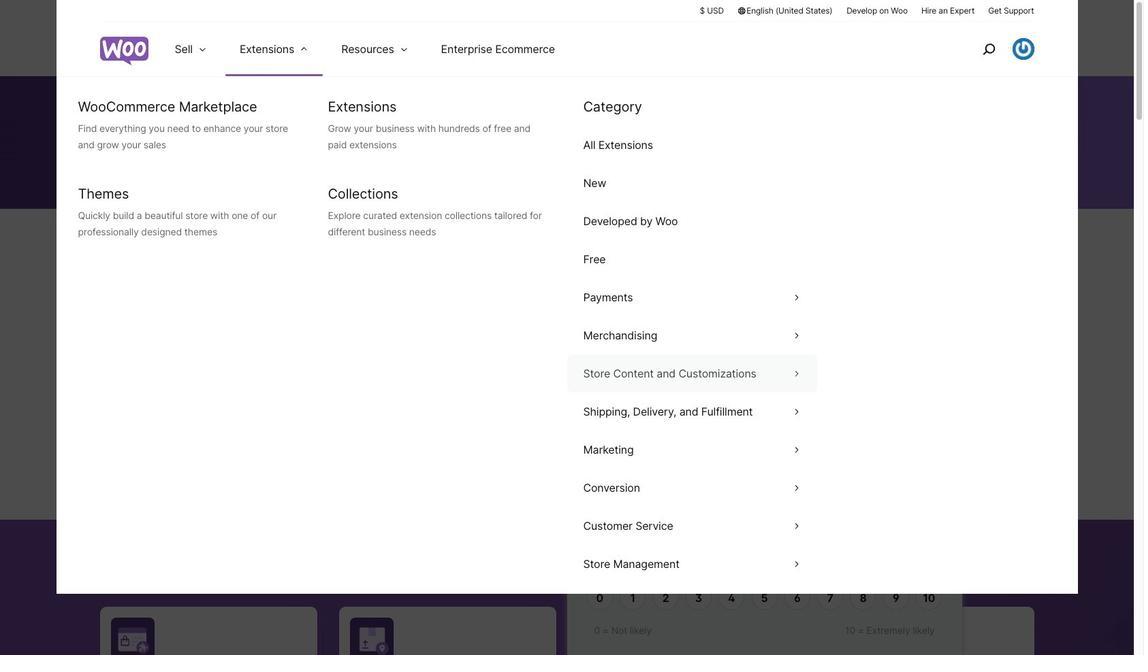 Task type: describe. For each thing, give the bounding box(es) containing it.
open account menu image
[[1012, 38, 1034, 60]]

service navigation menu element
[[953, 27, 1034, 71]]



Task type: locate. For each thing, give the bounding box(es) containing it.
search image
[[978, 38, 999, 60]]



Task type: vqa. For each thing, say whether or not it's contained in the screenshot.
OPEN ACCOUNT MENU image
yes



